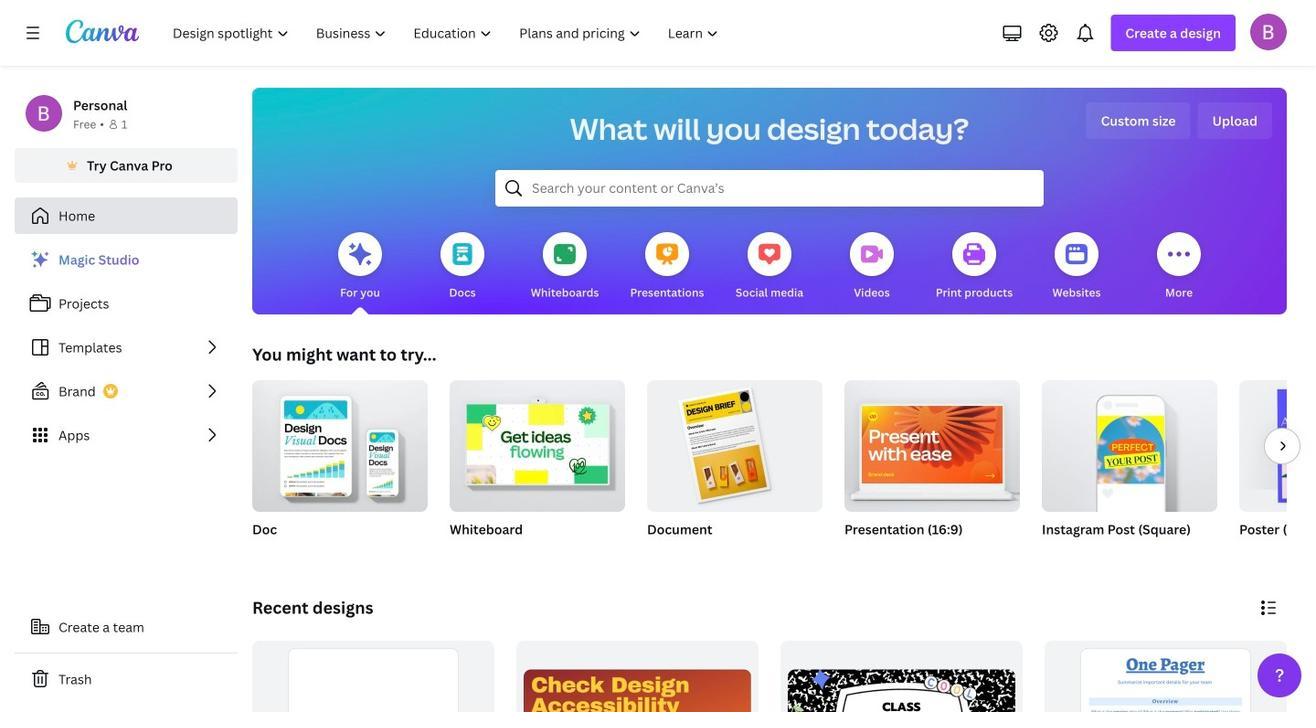 Task type: vqa. For each thing, say whether or not it's contained in the screenshot.
search box
yes



Task type: locate. For each thing, give the bounding box(es) containing it.
None search field
[[495, 170, 1044, 207]]

list
[[15, 241, 238, 453]]

top level navigation element
[[161, 15, 734, 51]]

bob builder image
[[1250, 13, 1287, 50]]

Search search field
[[532, 171, 1007, 206]]

group
[[252, 373, 428, 561], [252, 373, 428, 512], [450, 373, 625, 561], [450, 373, 625, 512], [647, 373, 823, 561], [647, 373, 823, 512], [845, 380, 1020, 561], [845, 380, 1020, 512], [1042, 380, 1218, 561], [1239, 380, 1316, 561], [252, 641, 495, 712], [516, 641, 759, 712]]



